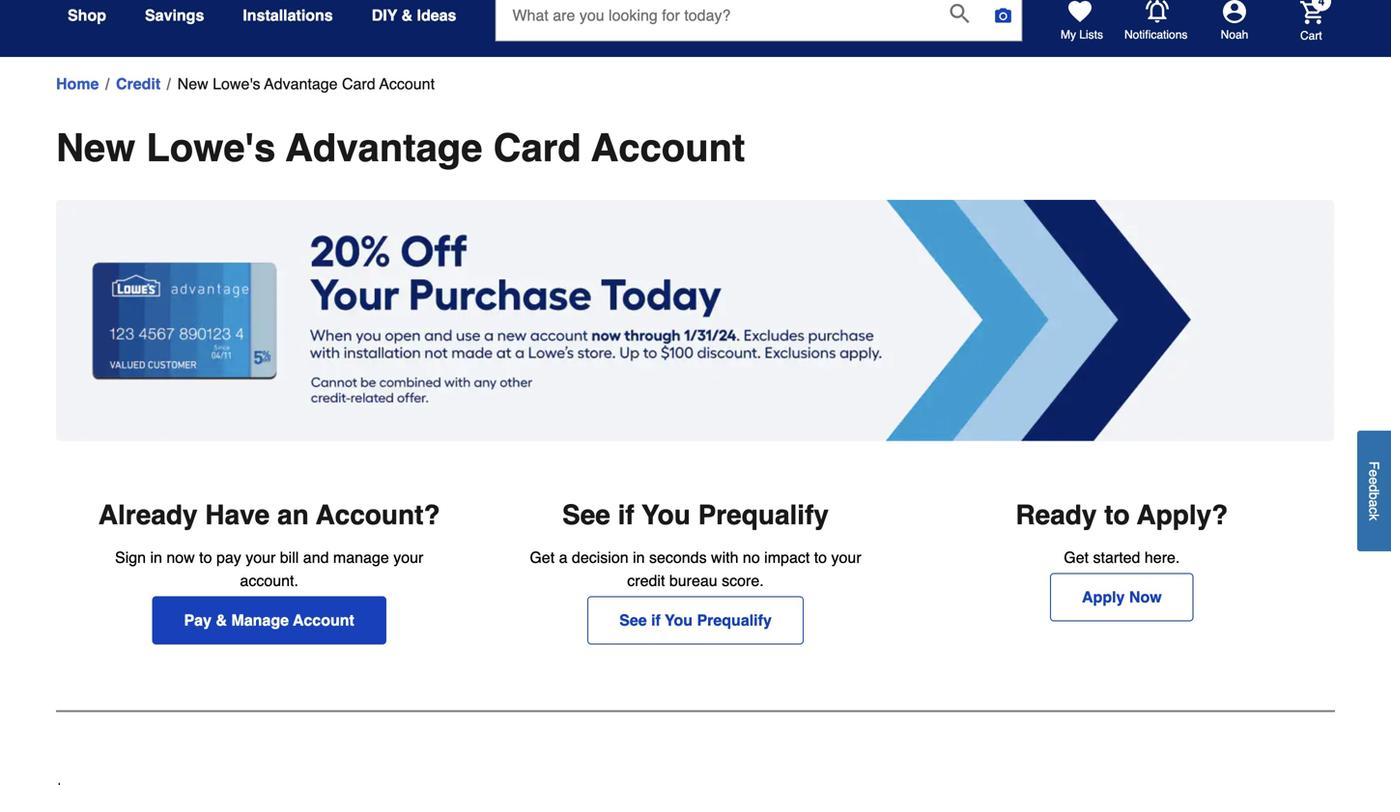 Task type: describe. For each thing, give the bounding box(es) containing it.
lists
[[1080, 28, 1103, 42]]

sign in now to pay your bill and manage your account.
[[115, 549, 423, 590]]

0 vertical spatial advantage
[[264, 75, 338, 93]]

to inside "sign in now to pay your bill and manage your account."
[[199, 549, 212, 567]]

manage
[[231, 612, 289, 630]]

diy & ideas
[[372, 6, 456, 24]]

a inside button
[[1367, 500, 1382, 507]]

home link
[[56, 72, 99, 96]]

installations button
[[243, 0, 333, 33]]

0 vertical spatial you
[[642, 500, 691, 531]]

1 vertical spatial new lowe's advantage card account
[[56, 126, 745, 170]]

your for already
[[393, 549, 423, 567]]

& for diy
[[401, 6, 413, 24]]

have
[[205, 500, 270, 531]]

1 vertical spatial prequalify
[[697, 612, 772, 630]]

noah
[[1221, 28, 1249, 42]]

k
[[1367, 514, 1382, 521]]

started
[[1093, 549, 1140, 567]]

impact
[[764, 549, 810, 567]]

installations
[[243, 6, 333, 24]]

pay & manage account
[[184, 612, 354, 630]]

see if you prequalify link
[[588, 597, 804, 645]]

ready
[[1016, 500, 1097, 531]]

2 horizontal spatial to
[[1105, 500, 1130, 531]]

1 vertical spatial you
[[665, 612, 693, 630]]

cart
[[1300, 29, 1322, 42]]

& for pay
[[216, 612, 227, 630]]

a inside get a decision in seconds with no impact to your credit bureau score.
[[559, 549, 568, 567]]

d
[[1367, 485, 1382, 492]]

no
[[743, 549, 760, 567]]

0 vertical spatial lowe's
[[213, 75, 260, 93]]

now
[[167, 549, 195, 567]]

diy & ideas button
[[372, 0, 456, 33]]

pay
[[184, 612, 212, 630]]

Search Query text field
[[496, 0, 935, 41]]

b
[[1367, 492, 1382, 500]]

my lists link
[[1061, 0, 1103, 43]]

decision
[[572, 549, 629, 567]]

account.
[[240, 572, 298, 590]]

already have an account?
[[98, 500, 440, 531]]

2 e from the top
[[1367, 477, 1382, 485]]

pay
[[216, 549, 241, 567]]

20 percent off your purchase today when you open and use a new account now through 1/31/24. image
[[56, 200, 1335, 442]]

apply now link
[[1050, 574, 1194, 622]]

lowe's home improvement notification center image
[[1146, 0, 1169, 23]]

shop
[[68, 6, 106, 24]]

to inside get a decision in seconds with no impact to your credit bureau score.
[[814, 549, 827, 567]]

ready to apply?
[[1016, 500, 1228, 531]]

apply?
[[1137, 500, 1228, 531]]

0 vertical spatial new lowe's advantage card account
[[177, 75, 435, 93]]

pay & manage account link
[[152, 597, 386, 645]]

1 vertical spatial card
[[493, 126, 581, 170]]

0 vertical spatial see if you prequalify
[[562, 500, 829, 531]]

1 vertical spatial new
[[56, 126, 136, 170]]

get for ready
[[1064, 549, 1089, 567]]

bill
[[280, 549, 299, 567]]

ideas
[[417, 6, 456, 24]]

notifications
[[1125, 28, 1188, 42]]

in inside get a decision in seconds with no impact to your credit bureau score.
[[633, 549, 645, 567]]

apply now
[[1082, 589, 1162, 606]]



Task type: vqa. For each thing, say whether or not it's contained in the screenshot.
the bottommost 'New'
yes



Task type: locate. For each thing, give the bounding box(es) containing it.
your right impact
[[831, 549, 861, 567]]

lowe's home improvement lists image
[[1069, 0, 1092, 23]]

credit
[[627, 572, 665, 590]]

cart button
[[1273, 0, 1331, 43]]

in left now
[[150, 549, 162, 567]]

f e e d b a c k button
[[1357, 431, 1391, 552]]

an
[[277, 500, 309, 531]]

noah button
[[1188, 0, 1281, 43]]

in
[[150, 549, 162, 567], [633, 549, 645, 567]]

0 horizontal spatial your
[[246, 549, 276, 567]]

card
[[342, 75, 375, 93], [493, 126, 581, 170]]

c
[[1367, 507, 1382, 514]]

your
[[246, 549, 276, 567], [393, 549, 423, 567], [831, 549, 861, 567]]

here.
[[1145, 549, 1180, 567]]

1 horizontal spatial see
[[619, 612, 647, 630]]

your inside get a decision in seconds with no impact to your credit bureau score.
[[831, 549, 861, 567]]

& right diy
[[401, 6, 413, 24]]

see
[[562, 500, 610, 531], [619, 612, 647, 630]]

get a decision in seconds with no impact to your credit bureau score.
[[530, 549, 861, 590]]

to up started
[[1105, 500, 1130, 531]]

2 in from the left
[[633, 549, 645, 567]]

score.
[[722, 572, 764, 590]]

savings button
[[145, 0, 204, 33]]

2 vertical spatial account
[[293, 612, 354, 630]]

your for see
[[831, 549, 861, 567]]

see if you prequalify
[[562, 500, 829, 531], [619, 612, 772, 630]]

get inside get a decision in seconds with no impact to your credit bureau score.
[[530, 549, 555, 567]]

prequalify up no
[[698, 500, 829, 531]]

get started here.
[[1064, 549, 1180, 567]]

0 horizontal spatial in
[[150, 549, 162, 567]]

you
[[642, 500, 691, 531], [665, 612, 693, 630]]

1 e from the top
[[1367, 470, 1382, 477]]

if inside see if you prequalify link
[[651, 612, 661, 630]]

advantage
[[264, 75, 338, 93], [286, 126, 483, 170]]

0 horizontal spatial a
[[559, 549, 568, 567]]

new lowe's advantage card account link
[[177, 72, 435, 96]]

1 horizontal spatial your
[[393, 549, 423, 567]]

sign
[[115, 549, 146, 567]]

see if you prequalify down the bureau
[[619, 612, 772, 630]]

see up decision
[[562, 500, 610, 531]]

2 your from the left
[[393, 549, 423, 567]]

manage
[[333, 549, 389, 567]]

1 get from the left
[[530, 549, 555, 567]]

1 vertical spatial &
[[216, 612, 227, 630]]

f e e d b a c k
[[1367, 461, 1382, 521]]

prequalify
[[698, 500, 829, 531], [697, 612, 772, 630]]

a up the k
[[1367, 500, 1382, 507]]

0 horizontal spatial to
[[199, 549, 212, 567]]

e up d
[[1367, 470, 1382, 477]]

now
[[1129, 589, 1162, 606]]

0 vertical spatial prequalify
[[698, 500, 829, 531]]

0 vertical spatial &
[[401, 6, 413, 24]]

in inside "sign in now to pay your bill and manage your account."
[[150, 549, 162, 567]]

lowe's
[[213, 75, 260, 93], [146, 126, 276, 170]]

1 horizontal spatial card
[[493, 126, 581, 170]]

0 vertical spatial see
[[562, 500, 610, 531]]

1 vertical spatial advantage
[[286, 126, 483, 170]]

1 vertical spatial account
[[591, 126, 745, 170]]

already
[[98, 500, 198, 531]]

1 horizontal spatial to
[[814, 549, 827, 567]]

my
[[1061, 28, 1076, 42]]

0 horizontal spatial new
[[56, 126, 136, 170]]

0 horizontal spatial card
[[342, 75, 375, 93]]

credit
[[116, 75, 161, 93]]

1 vertical spatial see if you prequalify
[[619, 612, 772, 630]]

1 horizontal spatial get
[[1064, 549, 1089, 567]]

your up account.
[[246, 549, 276, 567]]

if up decision
[[618, 500, 634, 531]]

see down credit
[[619, 612, 647, 630]]

credit link
[[116, 72, 161, 96]]

1 vertical spatial a
[[559, 549, 568, 567]]

account?
[[316, 500, 440, 531]]

you up seconds
[[642, 500, 691, 531]]

your right "manage"
[[393, 549, 423, 567]]

diy
[[372, 6, 397, 24]]

get for see
[[530, 549, 555, 567]]

0 vertical spatial card
[[342, 75, 375, 93]]

you down the bureau
[[665, 612, 693, 630]]

1 horizontal spatial a
[[1367, 500, 1382, 507]]

to right impact
[[814, 549, 827, 567]]

0 horizontal spatial get
[[530, 549, 555, 567]]

None search field
[[495, 0, 1023, 59]]

get
[[530, 549, 555, 567], [1064, 549, 1089, 567]]

lowe's home improvement cart image
[[1300, 1, 1324, 24]]

2 horizontal spatial your
[[831, 549, 861, 567]]

to
[[1105, 500, 1130, 531], [199, 549, 212, 567], [814, 549, 827, 567]]

in up credit
[[633, 549, 645, 567]]

3 your from the left
[[831, 549, 861, 567]]

2 horizontal spatial account
[[591, 126, 745, 170]]

seconds
[[649, 549, 707, 567]]

apply
[[1082, 589, 1125, 606]]

account
[[379, 75, 435, 93], [591, 126, 745, 170], [293, 612, 354, 630]]

& inside pay & manage account link
[[216, 612, 227, 630]]

f
[[1367, 461, 1382, 470]]

1 vertical spatial lowe's
[[146, 126, 276, 170]]

if down credit
[[651, 612, 661, 630]]

1 vertical spatial if
[[651, 612, 661, 630]]

to left the pay
[[199, 549, 212, 567]]

e up b in the right of the page
[[1367, 477, 1382, 485]]

2 get from the left
[[1064, 549, 1089, 567]]

see if you prequalify up seconds
[[562, 500, 829, 531]]

1 horizontal spatial &
[[401, 6, 413, 24]]

1 in from the left
[[150, 549, 162, 567]]

home
[[56, 75, 99, 93]]

& right 'pay'
[[216, 612, 227, 630]]

search image
[[950, 4, 969, 23]]

0 vertical spatial account
[[379, 75, 435, 93]]

with
[[711, 549, 739, 567]]

new
[[177, 75, 208, 93], [56, 126, 136, 170]]

0 vertical spatial a
[[1367, 500, 1382, 507]]

get left started
[[1064, 549, 1089, 567]]

new down home "link"
[[56, 126, 136, 170]]

prequalify down score.
[[697, 612, 772, 630]]

0 vertical spatial if
[[618, 500, 634, 531]]

camera image
[[994, 6, 1013, 25]]

savings
[[145, 6, 204, 24]]

get left decision
[[530, 549, 555, 567]]

e
[[1367, 470, 1382, 477], [1367, 477, 1382, 485]]

shop button
[[68, 0, 106, 33]]

a
[[1367, 500, 1382, 507], [559, 549, 568, 567]]

1 your from the left
[[246, 549, 276, 567]]

& inside diy & ideas 'button'
[[401, 6, 413, 24]]

&
[[401, 6, 413, 24], [216, 612, 227, 630]]

0 horizontal spatial see
[[562, 500, 610, 531]]

a left decision
[[559, 549, 568, 567]]

0 horizontal spatial if
[[618, 500, 634, 531]]

1 horizontal spatial if
[[651, 612, 661, 630]]

my lists
[[1061, 28, 1103, 42]]

0 horizontal spatial &
[[216, 612, 227, 630]]

0 horizontal spatial account
[[293, 612, 354, 630]]

bureau
[[669, 572, 718, 590]]

new lowe's advantage card account
[[177, 75, 435, 93], [56, 126, 745, 170]]

1 horizontal spatial in
[[633, 549, 645, 567]]

1 vertical spatial see
[[619, 612, 647, 630]]

if
[[618, 500, 634, 531], [651, 612, 661, 630]]

new right 'credit'
[[177, 75, 208, 93]]

0 vertical spatial new
[[177, 75, 208, 93]]

and
[[303, 549, 329, 567]]

1 horizontal spatial account
[[379, 75, 435, 93]]

1 horizontal spatial new
[[177, 75, 208, 93]]



